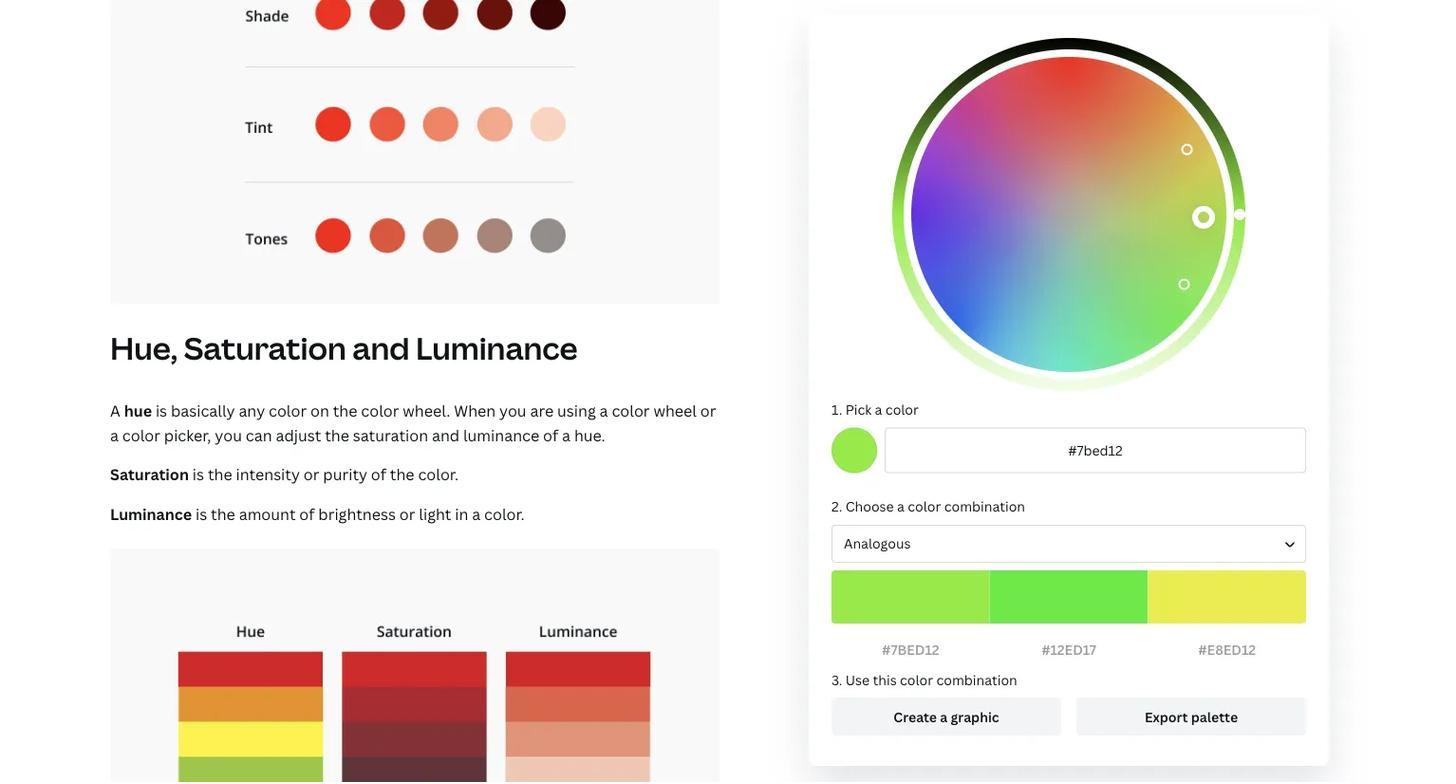 Task type: locate. For each thing, give the bounding box(es) containing it.
you left can on the bottom
[[215, 425, 242, 445]]

0 horizontal spatial you
[[215, 425, 242, 445]]

combination
[[945, 498, 1026, 516], [937, 671, 1018, 689]]

slider
[[893, 38, 1246, 391]]

0 vertical spatial is
[[156, 400, 167, 421]]

saturation
[[184, 328, 346, 369], [110, 464, 189, 485]]

combination up analogous button
[[945, 498, 1026, 516]]

or left light
[[400, 504, 415, 524]]

0 horizontal spatial and
[[353, 328, 410, 369]]

a right using
[[600, 400, 608, 421]]

is inside is basically any color on the color wheel. when you are using a color wheel or a color picker, you can adjust the saturation and luminance of a hue.
[[156, 400, 167, 421]]

1 vertical spatial luminance
[[110, 504, 192, 524]]

is right hue
[[156, 400, 167, 421]]

combination for 2. choose a color combination
[[945, 498, 1026, 516]]

and inside is basically any color on the color wheel. when you are using a color wheel or a color picker, you can adjust the saturation and luminance of a hue.
[[432, 425, 460, 445]]

the down on
[[325, 425, 349, 445]]

0 vertical spatial or
[[701, 400, 716, 421]]

hue, saturation and luminance image
[[110, 549, 720, 782]]

1 horizontal spatial color.
[[484, 504, 525, 524]]

of right purity
[[371, 464, 386, 485]]

0 horizontal spatial color.
[[418, 464, 459, 485]]

are
[[530, 400, 554, 421]]

or
[[701, 400, 716, 421], [304, 464, 320, 485], [400, 504, 415, 524]]

a
[[875, 400, 883, 418], [600, 400, 608, 421], [110, 425, 119, 445], [562, 425, 571, 445], [897, 498, 905, 516], [472, 504, 481, 524]]

and
[[353, 328, 410, 369], [432, 425, 460, 445]]

0 horizontal spatial or
[[304, 464, 320, 485]]

amount
[[239, 504, 296, 524]]

of down 'are' at the bottom left of the page
[[543, 425, 559, 445]]

1 vertical spatial is
[[193, 464, 204, 485]]

combination for 3. use this color combination
[[937, 671, 1018, 689]]

1 horizontal spatial luminance
[[416, 328, 578, 369]]

and down the wheel.
[[432, 425, 460, 445]]

0 horizontal spatial luminance
[[110, 504, 192, 524]]

use
[[846, 671, 870, 689]]

the
[[333, 400, 358, 421], [325, 425, 349, 445], [208, 464, 232, 485], [390, 464, 415, 485], [211, 504, 235, 524]]

color up saturation
[[361, 400, 399, 421]]

1 horizontal spatial you
[[500, 400, 527, 421]]

is
[[156, 400, 167, 421], [193, 464, 204, 485], [196, 504, 207, 524]]

color. up light
[[418, 464, 459, 485]]

hue, saturation and luminance
[[110, 328, 578, 369]]

is for saturation
[[193, 464, 204, 485]]

1 horizontal spatial or
[[400, 504, 415, 524]]

the left amount
[[211, 504, 235, 524]]

saturation is the intensity or purity of the color.
[[110, 464, 459, 485]]

saturation down picker,
[[110, 464, 189, 485]]

1. pick a color
[[832, 400, 919, 418]]

2 horizontal spatial or
[[701, 400, 716, 421]]

analogous
[[844, 535, 911, 553]]

combination right this
[[937, 671, 1018, 689]]

color.
[[418, 464, 459, 485], [484, 504, 525, 524]]

color right 'pick'
[[886, 400, 919, 418]]

0 vertical spatial luminance
[[416, 328, 578, 369]]

2 vertical spatial is
[[196, 504, 207, 524]]

None text field
[[885, 428, 1307, 473]]

saturation up any
[[184, 328, 346, 369]]

1 horizontal spatial of
[[371, 464, 386, 485]]

luminance
[[416, 328, 578, 369], [110, 504, 192, 524]]

you
[[500, 400, 527, 421], [215, 425, 242, 445]]

any
[[239, 400, 265, 421]]

1 vertical spatial and
[[432, 425, 460, 445]]

is left amount
[[196, 504, 207, 524]]

of
[[543, 425, 559, 445], [371, 464, 386, 485], [299, 504, 315, 524]]

0 vertical spatial of
[[543, 425, 559, 445]]

color. right in
[[484, 504, 525, 524]]

2 horizontal spatial of
[[543, 425, 559, 445]]

luminance up when
[[416, 328, 578, 369]]

1 vertical spatial or
[[304, 464, 320, 485]]

you up luminance at the bottom left
[[500, 400, 527, 421]]

color right 'choose'
[[908, 498, 941, 516]]

0 horizontal spatial of
[[299, 504, 315, 524]]

or left purity
[[304, 464, 320, 485]]

analogous button
[[832, 525, 1307, 563]]

luminance down picker,
[[110, 504, 192, 524]]

0 vertical spatial combination
[[945, 498, 1026, 516]]

1 horizontal spatial and
[[432, 425, 460, 445]]

luminance is the amount of brightness or light in a color.
[[110, 504, 525, 524]]

a hue
[[110, 400, 152, 421]]

0 vertical spatial color.
[[418, 464, 459, 485]]

is down picker,
[[193, 464, 204, 485]]

0 vertical spatial and
[[353, 328, 410, 369]]

1 vertical spatial combination
[[937, 671, 1018, 689]]

of right amount
[[299, 504, 315, 524]]

hue.
[[574, 425, 606, 445]]

or right wheel
[[701, 400, 716, 421]]

purity
[[323, 464, 368, 485]]

2 vertical spatial or
[[400, 504, 415, 524]]

a right in
[[472, 504, 481, 524]]

and up the wheel.
[[353, 328, 410, 369]]

color
[[886, 400, 919, 418], [269, 400, 307, 421], [361, 400, 399, 421], [612, 400, 650, 421], [122, 425, 160, 445], [908, 498, 941, 516], [900, 671, 934, 689]]



Task type: vqa. For each thing, say whether or not it's contained in the screenshot.
3. Use this color combination combination
yes



Task type: describe. For each thing, give the bounding box(es) containing it.
hue
[[124, 400, 152, 421]]

can
[[246, 425, 272, 445]]

saturation
[[353, 425, 428, 445]]

1 vertical spatial saturation
[[110, 464, 189, 485]]

of inside is basically any color on the color wheel. when you are using a color wheel or a color picker, you can adjust the saturation and luminance of a hue.
[[543, 425, 559, 445]]

light
[[419, 504, 451, 524]]

shade, tints, tones image
[[110, 0, 720, 304]]

2. choose a color combination
[[832, 498, 1026, 516]]

color up adjust
[[269, 400, 307, 421]]

1.
[[832, 400, 843, 418]]

intensity
[[236, 464, 300, 485]]

3. use this color combination
[[832, 671, 1018, 689]]

2 vertical spatial of
[[299, 504, 315, 524]]

basically
[[171, 400, 235, 421]]

is for luminance
[[196, 504, 207, 524]]

or inside is basically any color on the color wheel. when you are using a color wheel or a color picker, you can adjust the saturation and luminance of a hue.
[[701, 400, 716, 421]]

brightness
[[318, 504, 396, 524]]

in
[[455, 504, 469, 524]]

using
[[558, 400, 596, 421]]

picker,
[[164, 425, 211, 445]]

a
[[110, 400, 120, 421]]

0 vertical spatial you
[[500, 400, 527, 421]]

luminance
[[463, 425, 540, 445]]

pick
[[846, 400, 872, 418]]

when
[[454, 400, 496, 421]]

wheel.
[[403, 400, 451, 421]]

on
[[311, 400, 329, 421]]

the left intensity
[[208, 464, 232, 485]]

0 vertical spatial saturation
[[184, 328, 346, 369]]

a right 'pick'
[[875, 400, 883, 418]]

color down hue
[[122, 425, 160, 445]]

this
[[873, 671, 897, 689]]

the down saturation
[[390, 464, 415, 485]]

is basically any color on the color wheel. when you are using a color wheel or a color picker, you can adjust the saturation and luminance of a hue.
[[110, 400, 716, 445]]

1 vertical spatial of
[[371, 464, 386, 485]]

a right 'choose'
[[897, 498, 905, 516]]

1 vertical spatial you
[[215, 425, 242, 445]]

3.
[[832, 671, 843, 689]]

a down a at the bottom left of the page
[[110, 425, 119, 445]]

adjust
[[276, 425, 321, 445]]

2.
[[832, 498, 843, 516]]

1 vertical spatial color.
[[484, 504, 525, 524]]

the right on
[[333, 400, 358, 421]]

color right this
[[900, 671, 934, 689]]

choose
[[846, 498, 894, 516]]

color left wheel
[[612, 400, 650, 421]]

hue,
[[110, 328, 178, 369]]

wheel
[[654, 400, 697, 421]]

a left "hue."
[[562, 425, 571, 445]]



